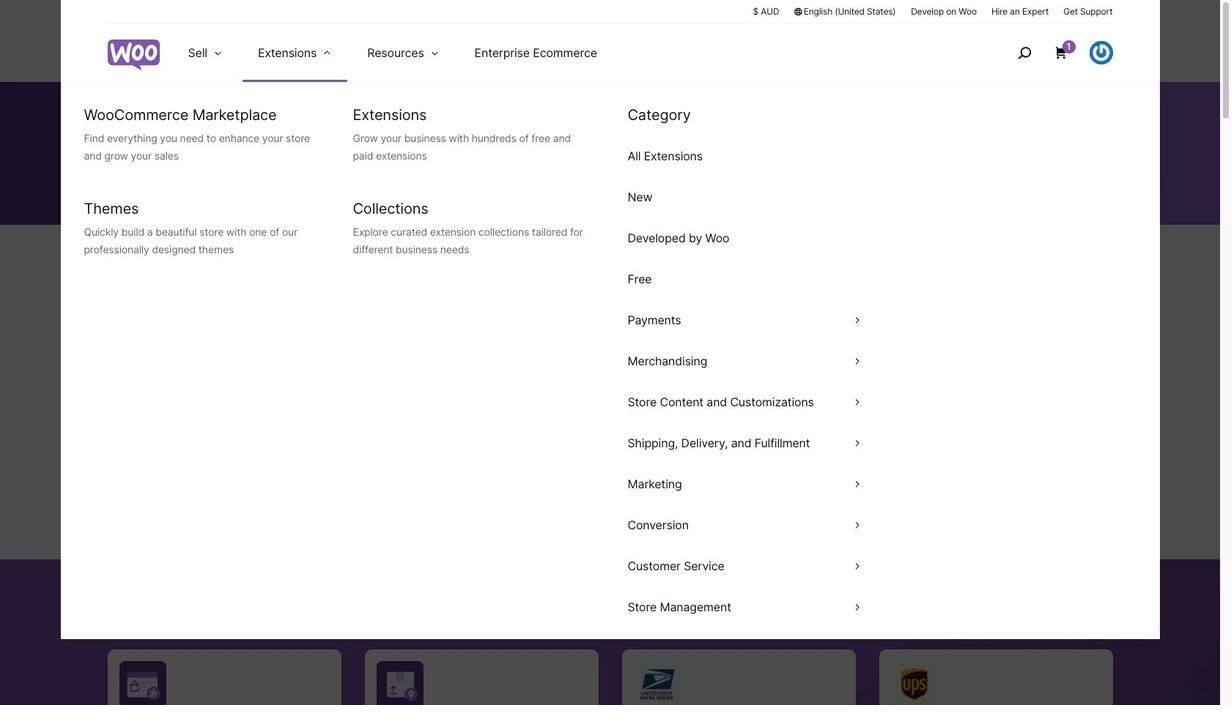 Task type: vqa. For each thing, say whether or not it's contained in the screenshot.
Service navigation menu Element
yes



Task type: locate. For each thing, give the bounding box(es) containing it.
open account menu image
[[1090, 41, 1113, 65]]

search image
[[1013, 41, 1036, 65]]

service navigation menu element
[[986, 29, 1113, 77]]



